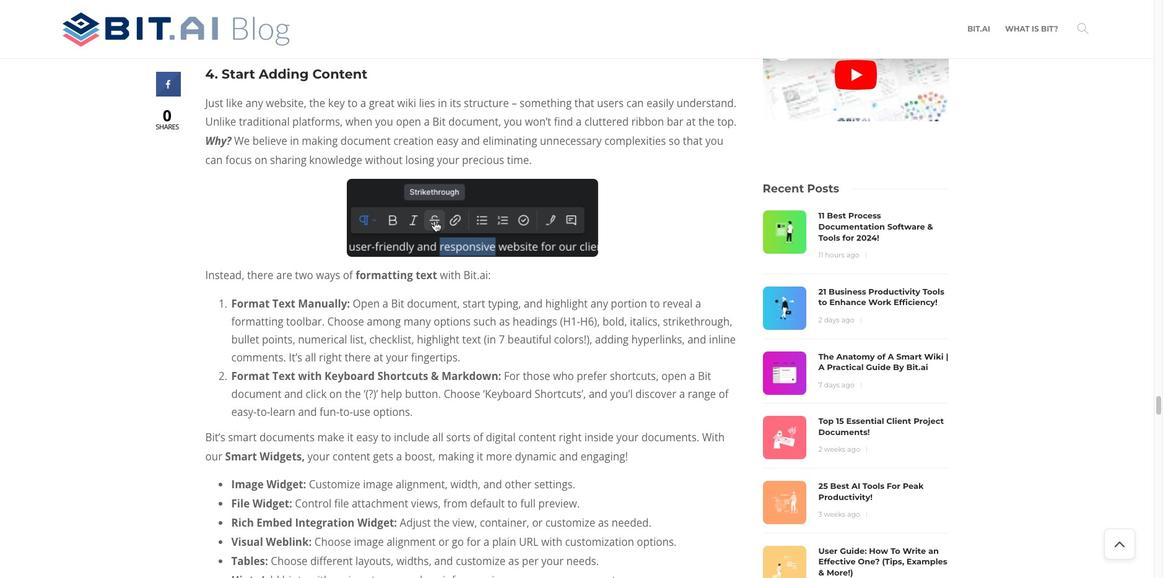 Task type: describe. For each thing, give the bounding box(es) containing it.
project
[[914, 416, 944, 426]]

settings.
[[534, 478, 575, 492]]

any inside just like any website, the key to a great wiki lies in its structure – something that users can easily understand. unlike traditional platforms, when you open a bit document, you won't find a cluttered ribbon bar at the top. why?
[[246, 96, 263, 110]]

ago for for
[[847, 251, 860, 260]]

needs.
[[567, 554, 599, 569]]

that inside 'we believe in making document creation easy and eliminating unnecessary complexities so that you can focus on sharing knowledge without losing your precious time.'
[[683, 134, 703, 148]]

just
[[205, 96, 223, 110]]

rich
[[231, 516, 254, 530]]

(tips,
[[882, 557, 904, 567]]

bit inside for those who prefer shortcuts, open a bit document and click on the '(?)' help button. choose 'keyboard shortcuts', and you'l discover a range of easy-to-learn and fun-to-use options.
[[698, 369, 711, 384]]

content
[[312, 66, 368, 82]]

that inside just like any website, the key to a great wiki lies in its structure – something that users can easily understand. unlike traditional platforms, when you open a bit document, you won't find a cluttered ribbon bar at the top. why?
[[575, 96, 594, 110]]

7 days ago
[[819, 381, 855, 389]]

at inside just like any website, the key to a great wiki lies in its structure – something that users can easily understand. unlike traditional platforms, when you open a bit document, you won't find a cluttered ribbon bar at the top. why?
[[686, 115, 696, 129]]

prefer
[[577, 369, 607, 384]]

bit's
[[205, 431, 225, 445]]

adjust
[[400, 516, 431, 530]]

0 horizontal spatial highlight
[[417, 332, 460, 347]]

bit.ai link
[[968, 7, 990, 51]]

a right gets
[[396, 449, 402, 464]]

more
[[486, 449, 512, 464]]

file
[[231, 497, 250, 511]]

work
[[869, 298, 892, 307]]

just like any website, the key to a great wiki lies in its structure – something that users can easily understand. unlike traditional platforms, when you open a bit document, you won't find a cluttered ribbon bar at the top. why?
[[205, 96, 737, 148]]

top
[[819, 416, 834, 426]]

of inside bit's smart documents make it easy to include all sorts of digital content right inside your documents. with our
[[473, 431, 483, 445]]

documents
[[259, 431, 315, 445]]

default
[[470, 497, 505, 511]]

0 horizontal spatial text
[[416, 268, 437, 283]]

of inside for those who prefer shortcuts, open a bit document and click on the '(?)' help button. choose 'keyboard shortcuts', and you'l discover a range of easy-to-learn and fun-to-use options.
[[719, 387, 729, 402]]

boost,
[[405, 449, 435, 464]]

of right ways
[[343, 268, 353, 283]]

and down prefer
[[589, 387, 608, 402]]

0 horizontal spatial with
[[298, 369, 322, 384]]

format for open a bit document, start typing, and highlight any portion to reveal a formatting toolbar. choose among many options such as headings (h1-h6), bold, italics, strikethrough, bullet points, numerical list, checklist, highlight text (in 7 beautiful colors!), adding hyperlinks, and inline comments. it's all right there at your fingertips.
[[231, 297, 270, 311]]

2 days ago link
[[819, 316, 855, 324]]

its
[[450, 96, 461, 110]]

1 vertical spatial content
[[333, 449, 370, 464]]

0 horizontal spatial smart
[[225, 449, 257, 464]]

open inside for those who prefer shortcuts, open a bit document and click on the '(?)' help button. choose 'keyboard shortcuts', and you'l discover a range of easy-to-learn and fun-to-use options.
[[662, 369, 687, 384]]

and up default
[[483, 478, 502, 492]]

1 horizontal spatial it
[[477, 449, 483, 464]]

best for 11
[[827, 211, 846, 221]]

bit blog image
[[58, 9, 299, 50]]

what is bit?
[[1005, 24, 1058, 33]]

11 hours ago
[[819, 251, 860, 260]]

start
[[463, 297, 485, 311]]

weeks for top 15 essential client project documents!
[[824, 446, 846, 454]]

examples
[[907, 557, 947, 567]]

and up settings.
[[559, 449, 578, 464]]

widths,
[[396, 554, 432, 569]]

effective
[[819, 557, 856, 567]]

to inside image widget: customize image alignment, width, and other settings. file widget: control file attachment views, from default to full preview. rich embed integration widget: adjust the view, container, or customize as needed. visual weblink: choose image alignment or go for a plain url with customization options. tables: choose different layouts, widths, and customize as per your needs.
[[508, 497, 518, 511]]

control
[[295, 497, 332, 511]]

click
[[306, 387, 327, 402]]

inside
[[585, 431, 614, 445]]

unlike
[[205, 115, 236, 129]]

learn
[[270, 405, 295, 419]]

image widget: customize image alignment, width, and other settings. file widget: control file attachment views, from default to full preview. rich embed integration widget: adjust the view, container, or customize as needed. visual weblink: choose image alignment or go for a plain url with customization options. tables: choose different layouts, widths, and customize as per your needs.
[[231, 478, 677, 569]]

we believe in making document creation easy and eliminating unnecessary complexities so that you can focus on sharing knowledge without losing your precious time.
[[205, 134, 724, 167]]

and down go
[[434, 554, 453, 569]]

3 weeks ago
[[819, 511, 860, 519]]

bit.ai inside the anatomy of a smart wiki | a practical guide by bit.ai
[[906, 362, 928, 372]]

2 vertical spatial as
[[508, 554, 519, 569]]

text for manually:
[[272, 297, 295, 311]]

smart inside the anatomy of a smart wiki | a practical guide by bit.ai
[[896, 352, 922, 361]]

1 horizontal spatial you
[[504, 115, 522, 129]]

customization
[[565, 535, 634, 549]]

1 horizontal spatial or
[[532, 516, 543, 530]]

documentation
[[819, 222, 885, 232]]

a up range
[[689, 369, 695, 384]]

discover
[[636, 387, 677, 402]]

great
[[369, 96, 395, 110]]

full
[[520, 497, 536, 511]]

a up strikethrough,
[[695, 297, 701, 311]]

easy-
[[231, 405, 257, 419]]

recent
[[763, 182, 804, 196]]

ago down productivity!
[[847, 511, 860, 519]]

choose inside for those who prefer shortcuts, open a bit document and click on the '(?)' help button. choose 'keyboard shortcuts', and you'l discover a range of easy-to-learn and fun-to-use options.
[[444, 387, 480, 402]]

|
[[946, 352, 949, 361]]

0 horizontal spatial a
[[819, 362, 825, 372]]

easily
[[647, 96, 674, 110]]

instead, there are two ways of formatting text with bit.ai:
[[205, 268, 491, 283]]

0 horizontal spatial you
[[375, 115, 393, 129]]

1 vertical spatial customize
[[456, 554, 506, 569]]

document, inside just like any website, the key to a great wiki lies in its structure – something that users can easily understand. unlike traditional platforms, when you open a bit document, you won't find a cluttered ribbon bar at the top. why?
[[448, 115, 501, 129]]

0 vertical spatial widget:
[[266, 478, 306, 492]]

bit.ai:
[[464, 268, 491, 283]]

can inside just like any website, the key to a great wiki lies in its structure – something that users can easily understand. unlike traditional platforms, when you open a bit document, you won't find a cluttered ribbon bar at the top. why?
[[627, 96, 644, 110]]

bit inside open a bit document, start typing, and highlight any portion to reveal a formatting toolbar. choose among many options such as headings (h1-h6), bold, italics, strikethrough, bullet points, numerical list, checklist, highlight text (in 7 beautiful colors!), adding hyperlinks, and inline comments. it's all right there at your fingertips.
[[391, 297, 404, 311]]

making inside 'we believe in making document creation easy and eliminating unnecessary complexities so that you can focus on sharing knowledge without losing your precious time.'
[[302, 134, 338, 148]]

integration
[[295, 516, 355, 530]]

are
[[276, 268, 292, 283]]

container,
[[480, 516, 529, 530]]

the up 'platforms,'
[[309, 96, 325, 110]]

1 to- from the left
[[257, 405, 270, 419]]

0
[[163, 105, 172, 126]]

digital
[[486, 431, 516, 445]]

0 vertical spatial there
[[247, 268, 274, 283]]

11 best process documentation software & tools for 2024!
[[819, 211, 933, 243]]

our
[[205, 449, 222, 464]]

software
[[887, 222, 925, 232]]

essential
[[846, 416, 884, 426]]

those
[[523, 369, 550, 384]]

ai
[[852, 481, 860, 491]]

layouts,
[[356, 554, 394, 569]]

a up among
[[383, 297, 388, 311]]

unnecessary
[[540, 134, 602, 148]]

top.
[[717, 115, 737, 129]]

preview.
[[538, 497, 580, 511]]

best for 25
[[830, 481, 849, 491]]

sorts
[[446, 431, 471, 445]]

toolbar.
[[286, 314, 325, 329]]

top 15 essential client project documents!
[[819, 416, 944, 437]]

who
[[553, 369, 574, 384]]

one?
[[858, 557, 880, 567]]

list,
[[350, 332, 367, 347]]

a inside image widget: customize image alignment, width, and other settings. file widget: control file attachment views, from default to full preview. rich embed integration widget: adjust the view, container, or customize as needed. visual weblink: choose image alignment or go for a plain url with customization options. tables: choose different layouts, widths, and customize as per your needs.
[[484, 535, 489, 549]]

inline
[[709, 332, 736, 347]]

a down lies
[[424, 115, 430, 129]]

1 horizontal spatial customize
[[546, 516, 595, 530]]

11 best process documentation software & tools for 2024! link
[[819, 211, 949, 243]]

tools inside the 11 best process documentation software & tools for 2024!
[[819, 233, 840, 243]]

1 vertical spatial making
[[438, 449, 474, 464]]

0 vertical spatial bit.ai
[[968, 24, 990, 33]]

formatting inside open a bit document, start typing, and highlight any portion to reveal a formatting toolbar. choose among many options such as headings (h1-h6), bold, italics, strikethrough, bullet points, numerical list, checklist, highlight text (in 7 beautiful colors!), adding hyperlinks, and inline comments. it's all right there at your fingertips.
[[231, 314, 283, 329]]

1 vertical spatial as
[[598, 516, 609, 530]]

options. inside for those who prefer shortcuts, open a bit document and click on the '(?)' help button. choose 'keyboard shortcuts', and you'l discover a range of easy-to-learn and fun-to-use options.
[[373, 405, 413, 419]]

gets
[[373, 449, 393, 464]]

3 weeks ago link
[[819, 511, 860, 519]]

and inside 'we believe in making document creation easy and eliminating unnecessary complexities so that you can focus on sharing knowledge without losing your precious time.'
[[461, 134, 480, 148]]

of inside the anatomy of a smart wiki | a practical guide by bit.ai
[[877, 352, 886, 361]]

4. start adding content
[[205, 66, 368, 82]]

documents.
[[642, 431, 699, 445]]

other
[[505, 478, 532, 492]]

and down click
[[298, 405, 317, 419]]

customize
[[309, 478, 360, 492]]

ago down "documents!"
[[847, 446, 860, 454]]

sharing
[[270, 153, 307, 167]]

comments.
[[231, 350, 286, 365]]

any inside open a bit document, start typing, and highlight any portion to reveal a formatting toolbar. choose among many options such as headings (h1-h6), bold, italics, strikethrough, bullet points, numerical list, checklist, highlight text (in 7 beautiful colors!), adding hyperlinks, and inline comments. it's all right there at your fingertips.
[[591, 297, 608, 311]]

italics,
[[630, 314, 660, 329]]

1 horizontal spatial a
[[888, 352, 894, 361]]

choose inside open a bit document, start typing, and highlight any portion to reveal a formatting toolbar. choose among many options such as headings (h1-h6), bold, italics, strikethrough, bullet points, numerical list, checklist, highlight text (in 7 beautiful colors!), adding hyperlinks, and inline comments. it's all right there at your fingertips.
[[327, 314, 364, 329]]

there inside open a bit document, start typing, and highlight any portion to reveal a formatting toolbar. choose among many options such as headings (h1-h6), bold, italics, strikethrough, bullet points, numerical list, checklist, highlight text (in 7 beautiful colors!), adding hyperlinks, and inline comments. it's all right there at your fingertips.
[[345, 350, 371, 365]]

2 days ago
[[819, 316, 855, 324]]

2 vertical spatial widget:
[[357, 516, 397, 530]]

start
[[222, 66, 255, 82]]

text for with
[[272, 369, 295, 384]]

text inside open a bit document, start typing, and highlight any portion to reveal a formatting toolbar. choose among many options such as headings (h1-h6), bold, italics, strikethrough, bullet points, numerical list, checklist, highlight text (in 7 beautiful colors!), adding hyperlinks, and inline comments. it's all right there at your fingertips.
[[462, 332, 481, 347]]

1 vertical spatial or
[[439, 535, 449, 549]]

with
[[702, 431, 725, 445]]

anatomy
[[836, 352, 875, 361]]



Task type: locate. For each thing, give the bounding box(es) containing it.
different
[[310, 554, 353, 569]]

format up bullet
[[231, 297, 270, 311]]

1 vertical spatial format
[[231, 369, 270, 384]]

document inside 'we believe in making document creation easy and eliminating unnecessary complexities so that you can focus on sharing knowledge without losing your precious time.'
[[341, 134, 391, 148]]

open inside just like any website, the key to a great wiki lies in its structure – something that users can easily understand. unlike traditional platforms, when you open a bit document, you won't find a cluttered ribbon bar at the top. why?
[[396, 115, 421, 129]]

1 vertical spatial smart
[[225, 449, 257, 464]]

your right inside
[[616, 431, 639, 445]]

as inside open a bit document, start typing, and highlight any portion to reveal a formatting toolbar. choose among many options such as headings (h1-h6), bold, italics, strikethrough, bullet points, numerical list, checklist, highlight text (in 7 beautiful colors!), adding hyperlinks, and inline comments. it's all right there at your fingertips.
[[499, 314, 510, 329]]

guide:
[[840, 546, 867, 556]]

(h1-
[[560, 314, 580, 329]]

widget: down attachment
[[357, 516, 397, 530]]

your down make
[[308, 449, 330, 464]]

you down 'top.'
[[706, 134, 724, 148]]

you down –
[[504, 115, 522, 129]]

in left its at the top left of page
[[438, 96, 447, 110]]

0 vertical spatial a
[[888, 352, 894, 361]]

0 vertical spatial customize
[[546, 516, 595, 530]]

text
[[416, 268, 437, 283], [462, 332, 481, 347]]

your inside image widget: customize image alignment, width, and other settings. file widget: control file attachment views, from default to full preview. rich embed integration widget: adjust the view, container, or customize as needed. visual weblink: choose image alignment or go for a plain url with customization options. tables: choose different layouts, widths, and customize as per your needs.
[[541, 554, 564, 569]]

best
[[827, 211, 846, 221], [830, 481, 849, 491]]

on inside 'we believe in making document creation easy and eliminating unnecessary complexities so that you can focus on sharing knowledge without losing your precious time.'
[[255, 153, 267, 167]]

markdown:
[[442, 369, 501, 384]]

1 2 from the top
[[819, 316, 822, 324]]

& for software
[[927, 222, 933, 232]]

to down 21
[[819, 298, 827, 307]]

weeks right 3 at the bottom of page
[[824, 511, 846, 519]]

client
[[887, 416, 911, 426]]

focus
[[225, 153, 252, 167]]

to inside just like any website, the key to a great wiki lies in its structure – something that users can easily understand. unlike traditional platforms, when you open a bit document, you won't find a cluttered ribbon bar at the top. why?
[[348, 96, 358, 110]]

bit's smart documents make it easy to include all sorts of digital content right inside your documents. with our
[[205, 431, 725, 464]]

0 vertical spatial easy
[[436, 134, 459, 148]]

bit inside just like any website, the key to a great wiki lies in its structure – something that users can easily understand. unlike traditional platforms, when you open a bit document, you won't find a cluttered ribbon bar at the top. why?
[[433, 115, 446, 129]]

format text manually:
[[231, 297, 353, 311]]

1 vertical spatial highlight
[[417, 332, 460, 347]]

a up by
[[888, 352, 894, 361]]

right down numerical
[[319, 350, 342, 365]]

bit.ai
[[968, 24, 990, 33], [906, 362, 928, 372]]

weblink:
[[266, 535, 312, 549]]

all inside bit's smart documents make it easy to include all sorts of digital content right inside your documents. with our
[[432, 431, 443, 445]]

1 vertical spatial weeks
[[824, 511, 846, 519]]

ribbon
[[632, 115, 664, 129]]

0 horizontal spatial right
[[319, 350, 342, 365]]

open up "discover"
[[662, 369, 687, 384]]

1 vertical spatial at
[[374, 350, 383, 365]]

0 vertical spatial or
[[532, 516, 543, 530]]

content down make
[[333, 449, 370, 464]]

for inside the 11 best process documentation software & tools for 2024!
[[843, 233, 854, 243]]

tools right ai
[[863, 481, 885, 491]]

of up guide
[[877, 352, 886, 361]]

2 horizontal spatial bit
[[698, 369, 711, 384]]

7 days ago link
[[819, 381, 855, 389]]

a left range
[[679, 387, 685, 402]]

0 vertical spatial making
[[302, 134, 338, 148]]

ago for a
[[842, 381, 855, 389]]

to inside bit's smart documents make it easy to include all sorts of digital content right inside your documents. with our
[[381, 431, 391, 445]]

0 horizontal spatial or
[[439, 535, 449, 549]]

2 days from the top
[[824, 381, 840, 389]]

best up the documentation
[[827, 211, 846, 221]]

1 horizontal spatial in
[[438, 96, 447, 110]]

1 horizontal spatial with
[[440, 268, 461, 283]]

to inside open a bit document, start typing, and highlight any portion to reveal a formatting toolbar. choose among many options such as headings (h1-h6), bold, italics, strikethrough, bullet points, numerical list, checklist, highlight text (in 7 beautiful colors!), adding hyperlinks, and inline comments. it's all right there at your fingertips.
[[650, 297, 660, 311]]

cluttered
[[585, 115, 629, 129]]

days for 21 business productivity tools to enhance work efficiency!
[[824, 316, 840, 324]]

content up dynamic
[[518, 431, 556, 445]]

1 vertical spatial with
[[298, 369, 322, 384]]

easy up gets
[[356, 431, 378, 445]]

1 text from the top
[[272, 297, 295, 311]]

and up precious
[[461, 134, 480, 148]]

2 down the top
[[819, 446, 822, 454]]

highlight up (h1-
[[545, 297, 588, 311]]

0 horizontal spatial formatting
[[231, 314, 283, 329]]

2 11 from the top
[[819, 251, 823, 260]]

0 horizontal spatial at
[[374, 350, 383, 365]]

0 horizontal spatial document
[[231, 387, 282, 402]]

content inside bit's smart documents make it easy to include all sorts of digital content right inside your documents. with our
[[518, 431, 556, 445]]

with inside image widget: customize image alignment, width, and other settings. file widget: control file attachment views, from default to full preview. rich embed integration widget: adjust the view, container, or customize as needed. visual weblink: choose image alignment or go for a plain url with customization options. tables: choose different layouts, widths, and customize as per your needs.
[[541, 535, 562, 549]]

so
[[669, 134, 680, 148]]

2 to- from the left
[[340, 405, 353, 419]]

it inside bit's smart documents make it easy to include all sorts of digital content right inside your documents. with our
[[347, 431, 354, 445]]

and
[[461, 134, 480, 148], [524, 297, 543, 311], [688, 332, 706, 347], [284, 387, 303, 402], [589, 387, 608, 402], [298, 405, 317, 419], [559, 449, 578, 464], [483, 478, 502, 492], [434, 554, 453, 569]]

1 horizontal spatial bit
[[433, 115, 446, 129]]

1 vertical spatial 7
[[819, 381, 823, 389]]

0 horizontal spatial any
[[246, 96, 263, 110]]

hyperlinks,
[[631, 332, 685, 347]]

0 horizontal spatial making
[[302, 134, 338, 148]]

that right so
[[683, 134, 703, 148]]

1 vertical spatial document,
[[407, 297, 460, 311]]

document, inside open a bit document, start typing, and highlight any portion to reveal a formatting toolbar. choose among many options such as headings (h1-h6), bold, italics, strikethrough, bullet points, numerical list, checklist, highlight text (in 7 beautiful colors!), adding hyperlinks, and inline comments. it's all right there at your fingertips.
[[407, 297, 460, 311]]

to-
[[257, 405, 270, 419], [340, 405, 353, 419]]

you inside 'we believe in making document creation easy and eliminating unnecessary complexities so that you can focus on sharing knowledge without losing your precious time.'
[[706, 134, 724, 148]]

per
[[522, 554, 539, 569]]

2 weeks from the top
[[824, 511, 846, 519]]

21 business productivity tools to enhance work efficiency! link
[[819, 287, 949, 308]]

when
[[346, 115, 373, 129]]

as up customization
[[598, 516, 609, 530]]

easy right creation
[[436, 134, 459, 148]]

0 vertical spatial for
[[504, 369, 520, 384]]

content
[[518, 431, 556, 445], [333, 449, 370, 464]]

to- up "documents"
[[257, 405, 270, 419]]

options. down needed.
[[637, 535, 677, 549]]

you down great
[[375, 115, 393, 129]]

0 vertical spatial 2
[[819, 316, 822, 324]]

right inside open a bit document, start typing, and highlight any portion to reveal a formatting toolbar. choose among many options such as headings (h1-h6), bold, italics, strikethrough, bullet points, numerical list, checklist, highlight text (in 7 beautiful colors!), adding hyperlinks, and inline comments. it's all right there at your fingertips.
[[319, 350, 342, 365]]

0 vertical spatial &
[[927, 222, 933, 232]]

document up the easy-
[[231, 387, 282, 402]]

enhance
[[829, 298, 866, 307]]

1 days from the top
[[824, 316, 840, 324]]

and up learn
[[284, 387, 303, 402]]

0 vertical spatial content
[[518, 431, 556, 445]]

0 vertical spatial formatting
[[356, 268, 413, 283]]

can
[[627, 96, 644, 110], [205, 153, 223, 167]]

your inside open a bit document, start typing, and highlight any portion to reveal a formatting toolbar. choose among many options such as headings (h1-h6), bold, italics, strikethrough, bullet points, numerical list, checklist, highlight text (in 7 beautiful colors!), adding hyperlinks, and inline comments. it's all right there at your fingertips.
[[386, 350, 408, 365]]

key
[[328, 96, 345, 110]]

0 horizontal spatial content
[[333, 449, 370, 464]]

tools for 25 best ai tools for peak productivity!
[[863, 481, 885, 491]]

ways
[[316, 268, 340, 283]]

0 horizontal spatial tools
[[819, 233, 840, 243]]

widget: down the widgets,
[[266, 478, 306, 492]]

your down checklist, on the left of the page
[[386, 350, 408, 365]]

adding
[[595, 332, 629, 347]]

plain
[[492, 535, 516, 549]]

points,
[[262, 332, 295, 347]]

1 horizontal spatial text
[[462, 332, 481, 347]]

options
[[434, 314, 471, 329]]

something
[[520, 96, 572, 110]]

2 horizontal spatial tools
[[923, 287, 944, 297]]

customize
[[546, 516, 595, 530], [456, 554, 506, 569]]

image up layouts,
[[354, 535, 384, 549]]

2 weeks ago link
[[819, 446, 860, 454]]

all right it's
[[305, 350, 316, 365]]

& inside the 11 best process documentation software & tools for 2024!
[[927, 222, 933, 232]]

days down 'practical'
[[824, 381, 840, 389]]

such
[[473, 314, 496, 329]]

to inside 21 business productivity tools to enhance work efficiency!
[[819, 298, 827, 307]]

& right software
[[927, 222, 933, 232]]

document inside for those who prefer shortcuts, open a bit document and click on the '(?)' help button. choose 'keyboard shortcuts', and you'l discover a range of easy-to-learn and fun-to-use options.
[[231, 387, 282, 402]]

0 vertical spatial on
[[255, 153, 267, 167]]

precious
[[462, 153, 504, 167]]

guide
[[866, 362, 891, 372]]

1 horizontal spatial bit.ai
[[968, 24, 990, 33]]

1 vertical spatial all
[[432, 431, 443, 445]]

text up many
[[416, 268, 437, 283]]

days for the anatomy of a smart wiki | a practical guide by bit.ai
[[824, 381, 840, 389]]

your
[[437, 153, 459, 167], [386, 350, 408, 365], [616, 431, 639, 445], [308, 449, 330, 464], [541, 554, 564, 569]]

1 vertical spatial that
[[683, 134, 703, 148]]

0 vertical spatial any
[[246, 96, 263, 110]]

tools inside 25 best ai tools for peak productivity!
[[863, 481, 885, 491]]

0 horizontal spatial it
[[347, 431, 354, 445]]

1 weeks from the top
[[824, 446, 846, 454]]

1 vertical spatial &
[[431, 369, 439, 384]]

1 vertical spatial a
[[819, 362, 825, 372]]

the left view,
[[434, 516, 450, 530]]

open
[[396, 115, 421, 129], [662, 369, 687, 384]]

2 format from the top
[[231, 369, 270, 384]]

1 horizontal spatial open
[[662, 369, 687, 384]]

7 down the
[[819, 381, 823, 389]]

making down 'platforms,'
[[302, 134, 338, 148]]

user
[[819, 546, 838, 556]]

the
[[819, 352, 834, 361]]

11 for 11 best process documentation software & tools for 2024!
[[819, 211, 825, 221]]

can down why?
[[205, 153, 223, 167]]

& left more!) on the right bottom of page
[[819, 568, 824, 578]]

text
[[272, 297, 295, 311], [272, 369, 295, 384]]

for right go
[[467, 535, 481, 549]]

on up 'fun-'
[[329, 387, 342, 402]]

2 vertical spatial &
[[819, 568, 824, 578]]

it
[[347, 431, 354, 445], [477, 449, 483, 464]]

11 inside the 11 best process documentation software & tools for 2024!
[[819, 211, 825, 221]]

understand.
[[677, 96, 737, 110]]

of right range
[[719, 387, 729, 402]]

your right losing
[[437, 153, 459, 167]]

tools up efficiency!
[[923, 287, 944, 297]]

any up h6),
[[591, 297, 608, 311]]

bit up among
[[391, 297, 404, 311]]

2 vertical spatial bit
[[698, 369, 711, 384]]

manually:
[[298, 297, 350, 311]]

for up 'keyboard
[[504, 369, 520, 384]]

0 horizontal spatial to-
[[257, 405, 270, 419]]

document
[[341, 134, 391, 148], [231, 387, 282, 402]]

with left bit.ai:
[[440, 268, 461, 283]]

magnifier image
[[1078, 23, 1089, 34]]

h6),
[[580, 314, 600, 329]]

in up sharing
[[290, 134, 299, 148]]

choose up different
[[315, 535, 351, 549]]

that left users at the right top of page
[[575, 96, 594, 110]]

text down it's
[[272, 369, 295, 384]]

visual
[[231, 535, 263, 549]]

0 vertical spatial smart
[[896, 352, 922, 361]]

1 vertical spatial in
[[290, 134, 299, 148]]

write
[[903, 546, 926, 556]]

1 vertical spatial any
[[591, 297, 608, 311]]

1 horizontal spatial right
[[559, 431, 582, 445]]

0 horizontal spatial for
[[504, 369, 520, 384]]

2 vertical spatial tools
[[863, 481, 885, 491]]

2 text from the top
[[272, 369, 295, 384]]

1 horizontal spatial there
[[345, 350, 371, 365]]

include
[[394, 431, 430, 445]]

0 vertical spatial can
[[627, 96, 644, 110]]

easy inside bit's smart documents make it easy to include all sorts of digital content right inside your documents. with our
[[356, 431, 378, 445]]

document,
[[448, 115, 501, 129], [407, 297, 460, 311]]

on down believe
[[255, 153, 267, 167]]

keyboard
[[325, 369, 375, 384]]

for
[[504, 369, 520, 384], [887, 481, 901, 491]]

from
[[444, 497, 467, 511]]

and down strikethrough,
[[688, 332, 706, 347]]

bit down lies
[[433, 115, 446, 129]]

0 vertical spatial 7
[[499, 332, 505, 347]]

1 horizontal spatial on
[[329, 387, 342, 402]]

1 vertical spatial widget:
[[253, 497, 292, 511]]

for inside for those who prefer shortcuts, open a bit document and click on the '(?)' help button. choose 'keyboard shortcuts', and you'l discover a range of easy-to-learn and fun-to-use options.
[[504, 369, 520, 384]]

1 horizontal spatial formatting
[[356, 268, 413, 283]]

0 vertical spatial image
[[363, 478, 393, 492]]

& inside 'user guide: how to write an effective one? (tips, examples & more!)'
[[819, 568, 824, 578]]

options. inside image widget: customize image alignment, width, and other settings. file widget: control file attachment views, from default to full preview. rich embed integration widget: adjust the view, container, or customize as needed. visual weblink: choose image alignment or go for a plain url with customization options. tables: choose different layouts, widths, and customize as per your needs.
[[637, 535, 677, 549]]

bit up range
[[698, 369, 711, 384]]

weeks for 25 best ai tools for peak productivity!
[[824, 511, 846, 519]]

3
[[819, 511, 822, 519]]

tools for 21 business productivity tools to enhance work efficiency!
[[923, 287, 944, 297]]

0 horizontal spatial all
[[305, 350, 316, 365]]

2 down 21
[[819, 316, 822, 324]]

0 vertical spatial at
[[686, 115, 696, 129]]

7 inside open a bit document, start typing, and highlight any portion to reveal a formatting toolbar. choose among many options such as headings (h1-h6), bold, italics, strikethrough, bullet points, numerical list, checklist, highlight text (in 7 beautiful colors!), adding hyperlinks, and inline comments. it's all right there at your fingertips.
[[499, 332, 505, 347]]

of right sorts
[[473, 431, 483, 445]]

& for shortcuts
[[431, 369, 439, 384]]

your right per
[[541, 554, 564, 569]]

tables:
[[231, 554, 268, 569]]

in inside just like any website, the key to a great wiki lies in its structure – something that users can easily understand. unlike traditional platforms, when you open a bit document, you won't find a cluttered ribbon bar at the top. why?
[[438, 96, 447, 110]]

days down enhance at the bottom of the page
[[824, 316, 840, 324]]

right left inside
[[559, 431, 582, 445]]

choose down weblink:
[[271, 554, 308, 569]]

a down the
[[819, 362, 825, 372]]

the inside image widget: customize image alignment, width, and other settings. file widget: control file attachment views, from default to full preview. rich embed integration widget: adjust the view, container, or customize as needed. visual weblink: choose image alignment or go for a plain url with customization options. tables: choose different layouts, widths, and customize as per your needs.
[[434, 516, 450, 530]]

won't
[[525, 115, 551, 129]]

image
[[363, 478, 393, 492], [354, 535, 384, 549]]

to- up make
[[340, 405, 353, 419]]

1 vertical spatial 11
[[819, 251, 823, 260]]

for down the documentation
[[843, 233, 854, 243]]

1 format from the top
[[231, 297, 270, 311]]

all inside open a bit document, start typing, and highlight any portion to reveal a formatting toolbar. choose among many options such as headings (h1-h6), bold, italics, strikethrough, bullet points, numerical list, checklist, highlight text (in 7 beautiful colors!), adding hyperlinks, and inline comments. it's all right there at your fingertips.
[[305, 350, 316, 365]]

0 vertical spatial highlight
[[545, 297, 588, 311]]

0 horizontal spatial bit.ai
[[906, 362, 928, 372]]

2 horizontal spatial with
[[541, 535, 562, 549]]

the left '(?)'
[[345, 387, 361, 402]]

of
[[343, 268, 353, 283], [877, 352, 886, 361], [719, 387, 729, 402], [473, 431, 483, 445]]

1 horizontal spatial 7
[[819, 381, 823, 389]]

0 vertical spatial bit
[[433, 115, 446, 129]]

checklist,
[[369, 332, 414, 347]]

weeks down "documents!"
[[824, 446, 846, 454]]

1 vertical spatial can
[[205, 153, 223, 167]]

typing,
[[488, 297, 521, 311]]

1 vertical spatial it
[[477, 449, 483, 464]]

or
[[532, 516, 543, 530], [439, 535, 449, 549]]

smart up by
[[896, 352, 922, 361]]

1 horizontal spatial highlight
[[545, 297, 588, 311]]

the down understand.
[[699, 115, 715, 129]]

bit?
[[1041, 24, 1058, 33]]

at inside open a bit document, start typing, and highlight any portion to reveal a formatting toolbar. choose among many options such as headings (h1-h6), bold, italics, strikethrough, bullet points, numerical list, checklist, highlight text (in 7 beautiful colors!), adding hyperlinks, and inline comments. it's all right there at your fingertips.
[[374, 350, 383, 365]]

text up the toolbar.
[[272, 297, 295, 311]]

best inside the 11 best process documentation software & tools for 2024!
[[827, 211, 846, 221]]

for inside 25 best ai tools for peak productivity!
[[887, 481, 901, 491]]

there down list,
[[345, 350, 371, 365]]

as left per
[[508, 554, 519, 569]]

1 vertical spatial for
[[467, 535, 481, 549]]

open a bit document, start typing, and highlight any portion to reveal a formatting toolbar. choose among many options such as headings (h1-h6), bold, italics, strikethrough, bullet points, numerical list, checklist, highlight text (in 7 beautiful colors!), adding hyperlinks, and inline comments. it's all right there at your fingertips.
[[231, 297, 736, 365]]

the inside for those who prefer shortcuts, open a bit document and click on the '(?)' help button. choose 'keyboard shortcuts', and you'l discover a range of easy-to-learn and fun-to-use options.
[[345, 387, 361, 402]]

0 vertical spatial days
[[824, 316, 840, 324]]

best inside 25 best ai tools for peak productivity!
[[830, 481, 849, 491]]

as
[[499, 314, 510, 329], [598, 516, 609, 530], [508, 554, 519, 569]]

2 2 from the top
[[819, 446, 822, 454]]

to left full at the bottom of the page
[[508, 497, 518, 511]]

with right url
[[541, 535, 562, 549]]

0 vertical spatial 11
[[819, 211, 825, 221]]

tools inside 21 business productivity tools to enhance work efficiency!
[[923, 287, 944, 297]]

business
[[829, 287, 866, 297]]

1 horizontal spatial document
[[341, 134, 391, 148]]

2 for 21 business productivity tools to enhance work efficiency!
[[819, 316, 822, 324]]

format for for those who prefer shortcuts, open a bit document and click on the '(?)' help button. choose 'keyboard shortcuts', and you'l discover a range of easy-to-learn and fun-to-use options.
[[231, 369, 270, 384]]

shortcuts
[[378, 369, 428, 384]]

1 horizontal spatial any
[[591, 297, 608, 311]]

1 vertical spatial bit.ai
[[906, 362, 928, 372]]

users
[[597, 96, 624, 110]]

0 vertical spatial format
[[231, 297, 270, 311]]

and up the headings
[[524, 297, 543, 311]]

& down fingertips.
[[431, 369, 439, 384]]

ago for efficiency!
[[842, 316, 855, 324]]

to up gets
[[381, 431, 391, 445]]

open
[[353, 297, 380, 311]]

in inside 'we believe in making document creation easy and eliminating unnecessary complexities so that you can focus on sharing knowledge without losing your precious time.'
[[290, 134, 299, 148]]

on inside for those who prefer shortcuts, open a bit document and click on the '(?)' help button. choose 'keyboard shortcuts', and you'l discover a range of easy-to-learn and fun-to-use options.
[[329, 387, 342, 402]]

tools
[[819, 233, 840, 243], [923, 287, 944, 297], [863, 481, 885, 491]]

help
[[381, 387, 402, 402]]

1 vertical spatial 2
[[819, 446, 822, 454]]

process
[[848, 211, 881, 221]]

instead,
[[205, 268, 244, 283]]

can inside 'we believe in making document creation easy and eliminating unnecessary complexities so that you can focus on sharing knowledge without losing your precious time.'
[[205, 153, 223, 167]]

or up url
[[532, 516, 543, 530]]

0 vertical spatial with
[[440, 268, 461, 283]]

2 for top 15 essential client project documents!
[[819, 446, 822, 454]]

1 vertical spatial there
[[345, 350, 371, 365]]

0 vertical spatial tools
[[819, 233, 840, 243]]

for inside image widget: customize image alignment, width, and other settings. file widget: control file attachment views, from default to full preview. rich embed integration widget: adjust the view, container, or customize as needed. visual weblink: choose image alignment or go for a plain url with customization options. tables: choose different layouts, widths, and customize as per your needs.
[[467, 535, 481, 549]]

7 right (in at the left
[[499, 332, 505, 347]]

0 vertical spatial options.
[[373, 405, 413, 419]]

url
[[519, 535, 539, 549]]

1 horizontal spatial all
[[432, 431, 443, 445]]

your inside 'we believe in making document creation easy and eliminating unnecessary complexities so that you can focus on sharing knowledge without losing your precious time.'
[[437, 153, 459, 167]]

a left 'plain'
[[484, 535, 489, 549]]

all
[[305, 350, 316, 365], [432, 431, 443, 445]]

1 11 from the top
[[819, 211, 825, 221]]

choose down markdown:
[[444, 387, 480, 402]]

a left great
[[360, 96, 366, 110]]

1 vertical spatial image
[[354, 535, 384, 549]]

you
[[375, 115, 393, 129], [504, 115, 522, 129], [706, 134, 724, 148]]

options.
[[373, 405, 413, 419], [637, 535, 677, 549]]

25 best ai tools for peak productivity!
[[819, 481, 924, 502]]

a right find
[[576, 115, 582, 129]]

attachment
[[352, 497, 408, 511]]

many
[[404, 314, 431, 329]]

fingertips.
[[411, 350, 460, 365]]

1 vertical spatial text
[[272, 369, 295, 384]]

0 horizontal spatial there
[[247, 268, 274, 283]]

your inside bit's smart documents make it easy to include all sorts of digital content right inside your documents. with our
[[616, 431, 639, 445]]

1 vertical spatial best
[[830, 481, 849, 491]]

11 for 11 hours ago
[[819, 251, 823, 260]]

1 horizontal spatial at
[[686, 115, 696, 129]]

easy inside 'we believe in making document creation easy and eliminating unnecessary complexities so that you can focus on sharing knowledge without losing your precious time.'
[[436, 134, 459, 148]]

smart down smart
[[225, 449, 257, 464]]

0 vertical spatial for
[[843, 233, 854, 243]]

knowledge
[[309, 153, 362, 167]]

0 vertical spatial in
[[438, 96, 447, 110]]

right inside bit's smart documents make it easy to include all sorts of digital content right inside your documents. with our
[[559, 431, 582, 445]]

document down when
[[341, 134, 391, 148]]

11 left "hours"
[[819, 251, 823, 260]]

is
[[1032, 24, 1039, 33]]

ago right "hours"
[[847, 251, 860, 260]]

any right like
[[246, 96, 263, 110]]



Task type: vqa. For each thing, say whether or not it's contained in the screenshot.
the bottom the 11
yes



